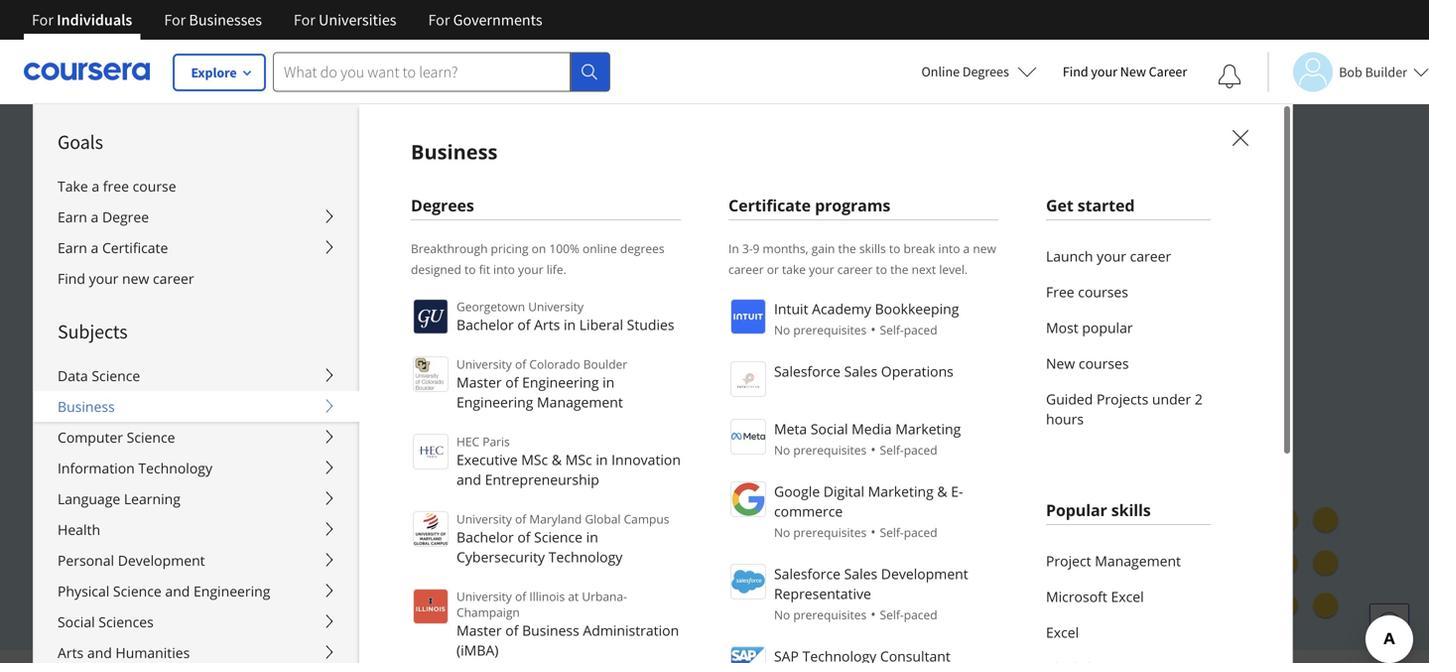 Task type: locate. For each thing, give the bounding box(es) containing it.
development down google digital marketing & e- commerce no prerequisites • self-paced
[[881, 564, 969, 583]]

1 horizontal spatial excel
[[1111, 587, 1144, 606]]

the right gain
[[838, 240, 857, 257]]

1 horizontal spatial into
[[939, 240, 960, 257]]

1 horizontal spatial degrees
[[963, 63, 1009, 80]]

0 horizontal spatial certificate
[[102, 238, 168, 257]]

to up ready
[[316, 279, 337, 308]]

money-
[[313, 537, 365, 556]]

in inside 'georgetown university bachelor of arts in liberal studies'
[[564, 315, 576, 334]]

sales
[[844, 362, 878, 381], [844, 564, 878, 583]]

1 vertical spatial arts
[[58, 643, 84, 662]]

career up free courses link on the right top of the page
[[1130, 247, 1172, 266]]

your up free courses link on the right top of the page
[[1097, 247, 1127, 266]]

1 horizontal spatial new
[[973, 240, 997, 257]]

information technology
[[58, 459, 212, 478]]

arts inside 'georgetown university bachelor of arts in liberal studies'
[[534, 315, 560, 334]]

master right university of colorado boulder logo at the bottom left
[[457, 373, 502, 392]]

salesforce up meta
[[774, 362, 841, 381]]

university for of
[[457, 356, 512, 372]]

1 horizontal spatial the
[[891, 261, 909, 277]]

take
[[58, 177, 88, 196]]

development
[[118, 551, 205, 570], [881, 564, 969, 583]]

0 vertical spatial excel
[[1111, 587, 1144, 606]]

new inside business menu item
[[1046, 354, 1075, 373]]

into inside the breakthrough pricing on 100% online degrees designed to fit into your life.
[[493, 261, 515, 277]]

university for champaign
[[457, 588, 512, 605]]

3 prerequisites from the top
[[794, 524, 867, 541]]

day
[[222, 491, 247, 511], [285, 537, 310, 556]]

• up salesforce sales development representative no prerequisites • self-paced
[[871, 522, 876, 541]]

3 no from the top
[[774, 524, 791, 541]]

sales down intuit academy bookkeeping no prerequisites • self-paced
[[844, 362, 878, 381]]

degrees up the breakthrough
[[411, 195, 474, 216]]

excel down project management link at the right of page
[[1111, 587, 1144, 606]]

1 horizontal spatial &
[[938, 482, 948, 501]]

to left 'fit' at the left top of the page
[[465, 261, 476, 277]]

hec
[[457, 433, 480, 450]]

technology up start
[[138, 459, 212, 478]]

1 vertical spatial social
[[58, 613, 95, 631]]

for for businesses
[[164, 10, 186, 30]]

months,
[[763, 240, 809, 257]]

engineering up paris
[[457, 393, 534, 412]]

&
[[552, 450, 562, 469], [938, 482, 948, 501]]

list containing intuit academy bookkeeping
[[729, 297, 999, 663]]

university
[[528, 298, 584, 315], [457, 356, 512, 372], [457, 511, 512, 527], [457, 588, 512, 605]]

paced inside google digital marketing & e- commerce no prerequisites • self-paced
[[904, 524, 938, 541]]

& up entrepreneurship
[[552, 450, 562, 469]]

your down projects,
[[139, 349, 186, 378]]

3 partnername logo image from the top
[[731, 419, 766, 455]]

excel inside 'link'
[[1111, 587, 1144, 606]]

day down "$59 /month, cancel anytime"
[[222, 491, 247, 511]]

university down cybersecurity
[[457, 588, 512, 605]]

university inside university of colorado boulder master of engineering in engineering management
[[457, 356, 512, 372]]

2 horizontal spatial business
[[522, 621, 580, 640]]

1 partnername logo image from the top
[[731, 299, 766, 335]]

1 vertical spatial courses
[[1079, 354, 1129, 373]]

1 vertical spatial skills
[[1112, 499, 1151, 521]]

1 horizontal spatial development
[[881, 564, 969, 583]]

sales inside salesforce sales development representative no prerequisites • self-paced
[[844, 564, 878, 583]]

online
[[922, 63, 960, 80]]

paris
[[483, 433, 510, 450]]

excel link
[[1046, 615, 1211, 650]]

None search field
[[273, 52, 611, 92]]

no inside salesforce sales development representative no prerequisites • self-paced
[[774, 607, 791, 623]]

close image
[[1227, 124, 1253, 150], [1227, 124, 1253, 150], [1227, 124, 1253, 150]]

2 paced from the top
[[904, 442, 938, 458]]

1 vertical spatial certificate
[[102, 238, 168, 257]]

1 vertical spatial degrees
[[411, 195, 474, 216]]

master inside university of colorado boulder master of engineering in engineering management
[[457, 373, 502, 392]]

pricing
[[491, 240, 529, 257]]

partnername logo image for intuit
[[731, 299, 766, 335]]

0 horizontal spatial management
[[537, 393, 623, 412]]

• inside intuit academy bookkeeping no prerequisites • self-paced
[[871, 320, 876, 339]]

for for individuals
[[32, 10, 54, 30]]

1 horizontal spatial day
[[285, 537, 310, 556]]

0 horizontal spatial or
[[139, 537, 154, 556]]

0 vertical spatial management
[[537, 393, 623, 412]]

business
[[411, 138, 498, 165], [58, 397, 115, 416], [522, 621, 580, 640]]

0 horizontal spatial technology
[[138, 459, 212, 478]]

0 vertical spatial salesforce
[[774, 362, 841, 381]]

paced inside intuit academy bookkeeping no prerequisites • self-paced
[[904, 322, 938, 338]]

hours
[[1046, 410, 1084, 428]]

a inside popup button
[[91, 238, 99, 257]]

1 vertical spatial find
[[58, 269, 85, 288]]

salesforce sales operations
[[774, 362, 954, 381]]

university inside university of maryland global campus bachelor of science in cybersecurity technology
[[457, 511, 512, 527]]

degrees
[[963, 63, 1009, 80], [411, 195, 474, 216]]

banner navigation
[[16, 0, 559, 40]]

0 horizontal spatial free
[[250, 491, 280, 511]]

4 • from the top
[[871, 605, 876, 623]]

4 no from the top
[[774, 607, 791, 623]]

0 horizontal spatial social
[[58, 613, 95, 631]]

self- inside google digital marketing & e- commerce no prerequisites • self-paced
[[880, 524, 904, 541]]

2 partnername logo image from the top
[[731, 361, 766, 397]]

master inside university of illinois at urbana- champaign master of business administration (imba)
[[457, 621, 502, 640]]

into right 'fit' at the left top of the page
[[493, 261, 515, 277]]

for up what do you want to learn? text box
[[428, 10, 450, 30]]

bachelor up cybersecurity
[[457, 528, 514, 547]]

bob builder button
[[1268, 52, 1430, 92]]

on up included
[[695, 279, 722, 308]]

2 vertical spatial business
[[522, 621, 580, 640]]

3 • from the top
[[871, 522, 876, 541]]

get started
[[1046, 195, 1135, 216]]

in inside university of maryland global campus bachelor of science in cybersecurity technology
[[586, 528, 598, 547]]

salesforce inside salesforce sales development representative no prerequisites • self-paced
[[774, 564, 841, 583]]

technology inside university of maryland global campus bachelor of science in cybersecurity technology
[[549, 548, 623, 566]]

0 vertical spatial certificate
[[729, 195, 811, 216]]

a
[[92, 177, 99, 196], [91, 207, 99, 226], [91, 238, 99, 257], [964, 240, 970, 257]]

colorado
[[530, 356, 580, 372]]

0 horizontal spatial arts
[[58, 643, 84, 662]]

into
[[939, 240, 960, 257], [493, 261, 515, 277]]

for
[[32, 10, 54, 30], [164, 10, 186, 30], [294, 10, 316, 30], [428, 10, 450, 30]]

science down the maryland
[[534, 528, 583, 547]]

14-
[[264, 537, 285, 556]]

the
[[838, 240, 857, 257], [891, 261, 909, 277]]

in inside the hec paris executive msc & msc in innovation and entrepreneurship
[[596, 450, 608, 469]]

a inside in 3-9 months, gain the skills to break into a new career or take your career to the next level.
[[964, 240, 970, 257]]

1 horizontal spatial new
[[1121, 63, 1147, 80]]

paced inside salesforce sales development representative no prerequisites • self-paced
[[904, 607, 938, 623]]

earn inside dropdown button
[[58, 207, 87, 226]]

1 vertical spatial into
[[493, 261, 515, 277]]

salesforce up representative
[[774, 564, 841, 583]]

business down illinois
[[522, 621, 580, 640]]

life.
[[547, 261, 567, 277]]

1 sales from the top
[[844, 362, 878, 381]]

sales up representative
[[844, 564, 878, 583]]

0 vertical spatial free
[[1046, 282, 1075, 301]]

and down executive
[[457, 470, 481, 489]]

university down life.
[[528, 298, 584, 315]]

and inside the hec paris executive msc & msc in innovation and entrepreneurship
[[457, 470, 481, 489]]

science up the information technology on the left bottom of the page
[[127, 428, 175, 447]]

courses up "popular"
[[1078, 282, 1129, 301]]

0 horizontal spatial business
[[58, 397, 115, 416]]

2 courses from the top
[[1079, 354, 1129, 373]]

science for data science
[[92, 366, 140, 385]]

msc
[[521, 450, 548, 469], [566, 450, 592, 469]]

under
[[1153, 390, 1192, 409]]

1 vertical spatial the
[[891, 261, 909, 277]]

prerequisites down commerce
[[794, 524, 867, 541]]

0 horizontal spatial development
[[118, 551, 205, 570]]

sciences
[[99, 613, 154, 631]]

0 vertical spatial skills
[[860, 240, 886, 257]]

4 prerequisites from the top
[[794, 607, 867, 623]]

new courses link
[[1046, 345, 1211, 381]]

business down what do you want to learn? text box
[[411, 138, 498, 165]]

or left $399
[[139, 537, 154, 556]]

0 horizontal spatial degrees
[[411, 195, 474, 216]]

2 salesforce from the top
[[774, 564, 841, 583]]

1 vertical spatial on
[[695, 279, 722, 308]]

no down commerce
[[774, 524, 791, 541]]

2 vertical spatial engineering
[[194, 582, 270, 601]]

prerequisites down academy on the top of the page
[[794, 322, 867, 338]]

0 vertical spatial technology
[[138, 459, 212, 478]]

1 vertical spatial free
[[250, 491, 280, 511]]

earn down earn a degree
[[58, 238, 87, 257]]

1 horizontal spatial find
[[1063, 63, 1089, 80]]

master up (imba)
[[457, 621, 502, 640]]

0 vertical spatial or
[[767, 261, 779, 277]]

self- inside salesforce sales development representative no prerequisites • self-paced
[[880, 607, 904, 623]]

0 vertical spatial business
[[411, 138, 498, 165]]

certificate up find your new career at the left top of page
[[102, 238, 168, 257]]

a up level.
[[964, 240, 970, 257]]

to inside the breakthrough pricing on 100% online degrees designed to fit into your life.
[[465, 261, 476, 277]]

most
[[1046, 318, 1079, 337]]

0 vertical spatial bachelor
[[457, 315, 514, 334]]

4 paced from the top
[[904, 607, 938, 623]]

new down earn a certificate
[[122, 269, 149, 288]]

your inside 'unlimited access to 7,000+ world-class courses, hands-on projects, and job-ready certificate programs—all included in your subscription'
[[139, 349, 186, 378]]

certificate
[[379, 314, 479, 343]]

salesforce for salesforce sales development representative no prerequisites • self-paced
[[774, 564, 841, 583]]

3 for from the left
[[294, 10, 316, 30]]

at
[[568, 588, 579, 605]]

certificate programs
[[729, 195, 891, 216]]

programs
[[815, 195, 891, 216]]

in 3-9 months, gain the skills to break into a new career or take your career to the next level.
[[729, 240, 997, 277]]

2 bachelor from the top
[[457, 528, 514, 547]]

management up microsoft excel 'link'
[[1095, 551, 1181, 570]]

day left money-
[[285, 537, 310, 556]]

0 vertical spatial on
[[532, 240, 546, 257]]

1 bachelor from the top
[[457, 315, 514, 334]]

1 horizontal spatial social
[[811, 419, 848, 438]]

hec paris logo image
[[413, 434, 449, 470]]

0 horizontal spatial find
[[58, 269, 85, 288]]

on inside the breakthrough pricing on 100% online degrees designed to fit into your life.
[[532, 240, 546, 257]]

salesforce inside salesforce sales operations link
[[774, 362, 841, 381]]

in inside university of colorado boulder master of engineering in engineering management
[[603, 373, 615, 392]]

1 earn from the top
[[58, 207, 87, 226]]

no down intuit
[[774, 322, 791, 338]]

0 vertical spatial degrees
[[963, 63, 1009, 80]]

0 vertical spatial master
[[457, 373, 502, 392]]

of up cybersecurity
[[518, 528, 531, 547]]

bookkeeping
[[875, 299, 959, 318]]

4 self- from the top
[[880, 607, 904, 623]]

0 vertical spatial arts
[[534, 315, 560, 334]]

1 vertical spatial earn
[[58, 238, 87, 257]]

• inside google digital marketing & e- commerce no prerequisites • self-paced
[[871, 522, 876, 541]]

project management
[[1046, 551, 1181, 570]]

builder
[[1366, 63, 1408, 81]]

0 vertical spatial find
[[1063, 63, 1089, 80]]

list
[[1046, 238, 1211, 437], [411, 297, 681, 663], [729, 297, 999, 663], [1046, 543, 1211, 663]]

/year
[[189, 537, 226, 556]]

1 vertical spatial sales
[[844, 564, 878, 583]]

courses for free courses
[[1078, 282, 1129, 301]]

information
[[58, 459, 135, 478]]

new left the career
[[1121, 63, 1147, 80]]

arts up colorado
[[534, 315, 560, 334]]

3 paced from the top
[[904, 524, 938, 541]]

2 earn from the top
[[58, 238, 87, 257]]

and down social sciences
[[87, 643, 112, 662]]

1 vertical spatial technology
[[549, 548, 623, 566]]

break
[[904, 240, 936, 257]]

science inside university of maryland global campus bachelor of science in cybersecurity technology
[[534, 528, 583, 547]]

language
[[58, 489, 120, 508]]

for for governments
[[428, 10, 450, 30]]

gain
[[812, 240, 835, 257]]

salesforce for salesforce sales operations
[[774, 362, 841, 381]]

1 • from the top
[[871, 320, 876, 339]]

1 vertical spatial salesforce
[[774, 564, 841, 583]]

science right data
[[92, 366, 140, 385]]

subscription
[[191, 349, 317, 378]]

partnername logo image inside salesforce sales operations link
[[731, 361, 766, 397]]

• down media
[[871, 440, 876, 459]]

in down the global
[[586, 528, 598, 547]]

free courses link
[[1046, 274, 1211, 310]]

university of colorado boulder master of engineering in engineering management
[[457, 356, 628, 412]]

1 vertical spatial &
[[938, 482, 948, 501]]

science for computer science
[[127, 428, 175, 447]]

1 horizontal spatial business
[[411, 138, 498, 165]]

2 sales from the top
[[844, 564, 878, 583]]

or left take
[[767, 261, 779, 277]]

4 partnername logo image from the top
[[731, 481, 766, 517]]

project
[[1046, 551, 1092, 570]]

technology up at
[[549, 548, 623, 566]]

1 horizontal spatial msc
[[566, 450, 592, 469]]

a inside dropdown button
[[91, 207, 99, 226]]

1 vertical spatial new
[[1046, 354, 1075, 373]]

a left degree
[[91, 207, 99, 226]]

science inside "dropdown button"
[[113, 582, 162, 601]]

and up the subscription
[[232, 314, 271, 343]]

on
[[532, 240, 546, 257], [695, 279, 722, 308]]

anytime
[[271, 445, 328, 464]]

take
[[782, 261, 806, 277]]

representative
[[774, 584, 872, 603]]

social down "physical"
[[58, 613, 95, 631]]

for left businesses
[[164, 10, 186, 30]]

0 vertical spatial sales
[[844, 362, 878, 381]]

a left free
[[92, 177, 99, 196]]

and inside "dropdown button"
[[165, 582, 190, 601]]

1 horizontal spatial management
[[1095, 551, 1181, 570]]

started
[[1078, 195, 1135, 216]]

• down representative
[[871, 605, 876, 623]]

for individuals
[[32, 10, 132, 30]]

marketing left e-
[[868, 482, 934, 501]]

1 horizontal spatial arts
[[534, 315, 560, 334]]

launch your career
[[1046, 247, 1172, 266]]

business up the computer
[[58, 397, 115, 416]]

start 7-day free trial
[[171, 491, 315, 511]]

bachelor down georgetown
[[457, 315, 514, 334]]

development inside popup button
[[118, 551, 205, 570]]

excel
[[1111, 587, 1144, 606], [1046, 623, 1079, 642]]

1 horizontal spatial free
[[1046, 282, 1075, 301]]

of down class
[[518, 315, 531, 334]]

0 horizontal spatial &
[[552, 450, 562, 469]]

urbana-
[[582, 588, 627, 605]]

prerequisites up digital at the right of the page
[[794, 442, 867, 458]]

world-
[[416, 279, 481, 308]]

1 self- from the top
[[880, 322, 904, 338]]

engineering down with
[[194, 582, 270, 601]]

0 vertical spatial new
[[973, 240, 997, 257]]

1 vertical spatial new
[[122, 269, 149, 288]]

free up most
[[1046, 282, 1075, 301]]

free inside list
[[1046, 282, 1075, 301]]

0 vertical spatial courses
[[1078, 282, 1129, 301]]

1 vertical spatial bachelor
[[457, 528, 514, 547]]

into inside in 3-9 months, gain the skills to break into a new career or take your career to the next level.
[[939, 240, 960, 257]]

management down colorado
[[537, 393, 623, 412]]

1 courses from the top
[[1078, 282, 1129, 301]]

skills up project management link at the right of page
[[1112, 499, 1151, 521]]

day inside button
[[222, 491, 247, 511]]

certificate up 9
[[729, 195, 811, 216]]

science down personal development
[[113, 582, 162, 601]]

0 vertical spatial earn
[[58, 207, 87, 226]]

1 paced from the top
[[904, 322, 938, 338]]

self-
[[880, 322, 904, 338], [880, 442, 904, 458], [880, 524, 904, 541], [880, 607, 904, 623]]

for governments
[[428, 10, 543, 30]]

business inside university of illinois at urbana- champaign master of business administration (imba)
[[522, 621, 580, 640]]

0 vertical spatial marketing
[[896, 419, 961, 438]]

1 master from the top
[[457, 373, 502, 392]]

0 horizontal spatial day
[[222, 491, 247, 511]]

your left life.
[[518, 261, 544, 277]]

• inside salesforce sales development representative no prerequisites • self-paced
[[871, 605, 876, 623]]

& inside the hec paris executive msc & msc in innovation and entrepreneurship
[[552, 450, 562, 469]]

0 horizontal spatial excel
[[1046, 623, 1079, 642]]

marketing inside meta social media marketing no prerequisites • self-paced
[[896, 419, 961, 438]]

social inside popup button
[[58, 613, 95, 631]]

1 prerequisites from the top
[[794, 322, 867, 338]]

2 prerequisites from the top
[[794, 442, 867, 458]]

courses for new courses
[[1079, 354, 1129, 373]]

5 partnername logo image from the top
[[731, 564, 766, 600]]

social right meta
[[811, 419, 848, 438]]

and inside dropdown button
[[87, 643, 112, 662]]

0 horizontal spatial new
[[122, 269, 149, 288]]

engineering down colorado
[[522, 373, 599, 392]]

new inside in 3-9 months, gain the skills to break into a new career or take your career to the next level.
[[973, 240, 997, 257]]

1 vertical spatial engineering
[[457, 393, 534, 412]]

1 horizontal spatial technology
[[549, 548, 623, 566]]

excel down microsoft at the bottom right
[[1046, 623, 1079, 642]]

prerequisites down representative
[[794, 607, 867, 623]]

new right break
[[973, 240, 997, 257]]

in left liberal
[[564, 315, 576, 334]]

1 for from the left
[[32, 10, 54, 30]]

free left trial
[[250, 491, 280, 511]]

partnername logo image
[[731, 299, 766, 335], [731, 361, 766, 397], [731, 419, 766, 455], [731, 481, 766, 517], [731, 564, 766, 600]]

no inside intuit academy bookkeeping no prerequisites • self-paced
[[774, 322, 791, 338]]

in inside 'unlimited access to 7,000+ world-class courses, hands-on projects, and job-ready certificate programs—all included in your subscription'
[[728, 314, 747, 343]]

2 self- from the top
[[880, 442, 904, 458]]

0 vertical spatial into
[[939, 240, 960, 257]]

0 horizontal spatial skills
[[860, 240, 886, 257]]

0 vertical spatial day
[[222, 491, 247, 511]]

0 horizontal spatial on
[[532, 240, 546, 257]]

1 vertical spatial master
[[457, 621, 502, 640]]

to left break
[[889, 240, 901, 257]]

university up cybersecurity
[[457, 511, 512, 527]]

for businesses
[[164, 10, 262, 30]]

2 msc from the left
[[566, 450, 592, 469]]

in down "boulder"
[[603, 373, 615, 392]]

into up level.
[[939, 240, 960, 257]]

self- inside meta social media marketing no prerequisites • self-paced
[[880, 442, 904, 458]]

2 no from the top
[[774, 442, 791, 458]]

0 horizontal spatial msc
[[521, 450, 548, 469]]

hec paris executive msc & msc in innovation and entrepreneurship
[[457, 433, 681, 489]]

your inside the breakthrough pricing on 100% online degrees designed to fit into your life.
[[518, 261, 544, 277]]

earn down take
[[58, 207, 87, 226]]

3 self- from the top
[[880, 524, 904, 541]]

1 horizontal spatial on
[[695, 279, 722, 308]]

1 vertical spatial business
[[58, 397, 115, 416]]

1 horizontal spatial certificate
[[729, 195, 811, 216]]

your down gain
[[809, 261, 835, 277]]

start 7-day free trial button
[[139, 477, 347, 524]]

0 vertical spatial the
[[838, 240, 857, 257]]

find inside explore menu element
[[58, 269, 85, 288]]

certificate inside business menu item
[[729, 195, 811, 216]]

university right university of colorado boulder logo at the bottom left
[[457, 356, 512, 372]]

2 for from the left
[[164, 10, 186, 30]]

1 vertical spatial marketing
[[868, 482, 934, 501]]

no down meta
[[774, 442, 791, 458]]

0 vertical spatial social
[[811, 419, 848, 438]]

new
[[1121, 63, 1147, 80], [1046, 354, 1075, 373]]

sales inside salesforce sales operations link
[[844, 362, 878, 381]]

0 horizontal spatial into
[[493, 261, 515, 277]]

a for degree
[[91, 207, 99, 226]]

marketing right media
[[896, 419, 961, 438]]

2 • from the top
[[871, 440, 876, 459]]

health
[[58, 520, 100, 539]]

7,000+
[[342, 279, 410, 308]]

1 salesforce from the top
[[774, 362, 841, 381]]

arts inside dropdown button
[[58, 643, 84, 662]]

courses down "popular"
[[1079, 354, 1129, 373]]

sales for operations
[[844, 362, 878, 381]]

bachelor inside university of maryland global campus bachelor of science in cybersecurity technology
[[457, 528, 514, 547]]

1 msc from the left
[[521, 450, 548, 469]]

4 for from the left
[[428, 10, 450, 30]]

in left intuit
[[728, 314, 747, 343]]

university inside university of illinois at urbana- champaign master of business administration (imba)
[[457, 588, 512, 605]]

start
[[171, 491, 205, 511]]

on inside 'unlimited access to 7,000+ world-class courses, hands-on projects, and job-ready certificate programs—all included in your subscription'
[[695, 279, 722, 308]]

physical science and engineering
[[58, 582, 270, 601]]

1 horizontal spatial or
[[767, 261, 779, 277]]

in left innovation
[[596, 450, 608, 469]]

your down earn a certificate
[[89, 269, 119, 288]]

show notifications image
[[1218, 65, 1242, 88]]

earn inside popup button
[[58, 238, 87, 257]]

bob
[[1339, 63, 1363, 81]]

into for degrees
[[493, 261, 515, 277]]

1 no from the top
[[774, 322, 791, 338]]

career up academy on the top of the page
[[838, 261, 873, 277]]

arts down social sciences
[[58, 643, 84, 662]]

0 horizontal spatial new
[[1046, 354, 1075, 373]]

learning
[[124, 489, 181, 508]]

1 horizontal spatial skills
[[1112, 499, 1151, 521]]

cybersecurity
[[457, 548, 545, 566]]

development inside salesforce sales development representative no prerequisites • self-paced
[[881, 564, 969, 583]]

degrees inside business menu item
[[411, 195, 474, 216]]

0 vertical spatial &
[[552, 450, 562, 469]]

on left 100%
[[532, 240, 546, 257]]

explore menu element
[[34, 104, 359, 663]]

2 master from the top
[[457, 621, 502, 640]]

your
[[1091, 63, 1118, 80], [1097, 247, 1127, 266], [518, 261, 544, 277], [809, 261, 835, 277], [89, 269, 119, 288], [139, 349, 186, 378]]



Task type: vqa. For each thing, say whether or not it's contained in the screenshot.
rightmost the on
yes



Task type: describe. For each thing, give the bounding box(es) containing it.
help center image
[[1378, 612, 1402, 635]]

academy
[[812, 299, 872, 318]]

campus
[[624, 511, 670, 527]]

intuit academy bookkeeping no prerequisites • self-paced
[[774, 299, 959, 339]]

management inside university of colorado boulder master of engineering in engineering management
[[537, 393, 623, 412]]

subjects
[[58, 319, 128, 344]]

explore button
[[174, 55, 265, 90]]

skills inside in 3-9 months, gain the skills to break into a new career or take your career to the next level.
[[860, 240, 886, 257]]

salesforce sales operations link
[[729, 359, 999, 397]]

personal development button
[[34, 545, 359, 576]]

guarantee
[[402, 537, 474, 556]]

0 horizontal spatial the
[[838, 240, 857, 257]]

list containing project management
[[1046, 543, 1211, 663]]

most popular
[[1046, 318, 1133, 337]]

digital
[[824, 482, 865, 501]]

• inside meta social media marketing no prerequisites • self-paced
[[871, 440, 876, 459]]

studies
[[627, 315, 675, 334]]

breakthrough
[[411, 240, 488, 257]]

free
[[103, 177, 129, 196]]

coursera image
[[24, 56, 150, 88]]

new courses
[[1046, 354, 1129, 373]]

online degrees button
[[906, 50, 1053, 93]]

paced inside meta social media marketing no prerequisites • self-paced
[[904, 442, 938, 458]]

course
[[133, 177, 176, 196]]

data
[[58, 366, 88, 385]]

1 vertical spatial day
[[285, 537, 310, 556]]

innovation
[[612, 450, 681, 469]]

(imba)
[[457, 641, 499, 660]]

language learning button
[[34, 483, 359, 514]]

7-
[[208, 491, 222, 511]]

popular
[[1082, 318, 1133, 337]]

partnername logo image for google
[[731, 481, 766, 517]]

1 vertical spatial excel
[[1046, 623, 1079, 642]]

computer
[[58, 428, 123, 447]]

programs—all
[[485, 314, 629, 343]]

of down the champaign in the left bottom of the page
[[506, 621, 519, 640]]

projects,
[[139, 314, 226, 343]]

sales for development
[[844, 564, 878, 583]]

marketing inside google digital marketing & e- commerce no prerequisites • self-paced
[[868, 482, 934, 501]]

physical science and engineering button
[[34, 576, 359, 607]]

get
[[1046, 195, 1074, 216]]

engineering inside "dropdown button"
[[194, 582, 270, 601]]

find for find your new career
[[1063, 63, 1089, 80]]

social sciences
[[58, 613, 154, 631]]

entrepreneurship
[[485, 470, 599, 489]]

project management link
[[1046, 543, 1211, 579]]

unlimited access to 7,000+ world-class courses, hands-on projects, and job-ready certificate programs—all included in your subscription
[[139, 279, 747, 378]]

into for certificate programs
[[939, 240, 960, 257]]

liberal
[[580, 315, 624, 334]]

a for certificate
[[91, 238, 99, 257]]

language learning
[[58, 489, 181, 508]]

prerequisites inside intuit academy bookkeeping no prerequisites • self-paced
[[794, 322, 867, 338]]

launch your career link
[[1046, 238, 1211, 274]]

meta social media marketing no prerequisites • self-paced
[[774, 419, 961, 459]]

your inside in 3-9 months, gain the skills to break into a new career or take your career to the next level.
[[809, 261, 835, 277]]

list containing bachelor of arts in liberal studies
[[411, 297, 681, 663]]

your left the career
[[1091, 63, 1118, 80]]

& inside google digital marketing & e- commerce no prerequisites • self-paced
[[938, 482, 948, 501]]

of left colorado
[[515, 356, 526, 372]]

executive
[[457, 450, 518, 469]]

1 vertical spatial or
[[139, 537, 154, 556]]

no inside meta social media marketing no prerequisites • self-paced
[[774, 442, 791, 458]]

online
[[583, 240, 617, 257]]

for for universities
[[294, 10, 316, 30]]

of left illinois
[[515, 588, 526, 605]]

and inside 'unlimited access to 7,000+ world-class courses, hands-on projects, and job-ready certificate programs—all included in your subscription'
[[232, 314, 271, 343]]

back
[[365, 537, 398, 556]]

fit
[[479, 261, 490, 277]]

no inside google digital marketing & e- commerce no prerequisites • self-paced
[[774, 524, 791, 541]]

earn a degree button
[[34, 202, 359, 232]]

prerequisites inside meta social media marketing no prerequisites • self-paced
[[794, 442, 867, 458]]

close image
[[1228, 125, 1254, 151]]

or inside in 3-9 months, gain the skills to break into a new career or take your career to the next level.
[[767, 261, 779, 277]]

maryland
[[530, 511, 582, 527]]

university of illinois at urbana-champaign logo image
[[413, 589, 449, 624]]

champaign
[[457, 604, 520, 620]]

technology inside 'dropdown button'
[[138, 459, 212, 478]]

prerequisites inside salesforce sales development representative no prerequisites • self-paced
[[794, 607, 867, 623]]

arts and humanities
[[58, 643, 190, 662]]

bob builder
[[1339, 63, 1408, 81]]

included
[[635, 314, 722, 343]]

to inside 'unlimited access to 7,000+ world-class courses, hands-on projects, and job-ready certificate programs—all included in your subscription'
[[316, 279, 337, 308]]

career inside list
[[1130, 247, 1172, 266]]

explore
[[191, 64, 237, 81]]

new inside explore menu element
[[122, 269, 149, 288]]

earn a certificate
[[58, 238, 168, 257]]

breakthrough pricing on 100% online degrees designed to fit into your life.
[[411, 240, 665, 277]]

microsoft excel link
[[1046, 579, 1211, 615]]

georgetown university logo image
[[413, 299, 449, 335]]

0 vertical spatial engineering
[[522, 373, 599, 392]]

1 vertical spatial management
[[1095, 551, 1181, 570]]

georgetown university bachelor of arts in liberal studies
[[457, 298, 675, 334]]

degrees inside 'dropdown button'
[[963, 63, 1009, 80]]

self- inside intuit academy bookkeeping no prerequisites • self-paced
[[880, 322, 904, 338]]

university for bachelor
[[457, 511, 512, 527]]

of left the maryland
[[515, 511, 526, 527]]

take a free course
[[58, 177, 176, 196]]

business menu item
[[358, 103, 1430, 663]]

guided projects under 2 hours link
[[1046, 381, 1211, 437]]

with
[[229, 537, 261, 556]]

earn a degree
[[58, 207, 149, 226]]

of inside 'georgetown university bachelor of arts in liberal studies'
[[518, 315, 531, 334]]

bachelor inside 'georgetown university bachelor of arts in liberal studies'
[[457, 315, 514, 334]]

free courses
[[1046, 282, 1129, 301]]

humanities
[[116, 643, 190, 662]]

$59 /month, cancel anytime
[[139, 445, 328, 464]]

prerequisites inside google digital marketing & e- commerce no prerequisites • self-paced
[[794, 524, 867, 541]]

georgetown
[[457, 298, 525, 315]]

find your new career
[[58, 269, 194, 288]]

list containing launch your career
[[1046, 238, 1211, 437]]

find your new career link
[[1053, 60, 1197, 84]]

partnername logo image for salesforce
[[731, 564, 766, 600]]

free inside button
[[250, 491, 280, 511]]

boulder
[[584, 356, 628, 372]]

business inside dropdown button
[[58, 397, 115, 416]]

administration
[[583, 621, 679, 640]]

university of maryland global campus bachelor of science in cybersecurity technology
[[457, 511, 670, 566]]

What do you want to learn? text field
[[273, 52, 571, 92]]

a for free
[[92, 177, 99, 196]]

social inside meta social media marketing no prerequisites • self-paced
[[811, 419, 848, 438]]

class
[[481, 279, 530, 308]]

business group
[[33, 103, 1430, 663]]

courses,
[[536, 279, 620, 308]]

meta
[[774, 419, 807, 438]]

$399
[[158, 537, 189, 556]]

find for find your new career
[[58, 269, 85, 288]]

microsoft excel
[[1046, 587, 1144, 606]]

partnername logo image for meta
[[731, 419, 766, 455]]

your inside explore menu element
[[89, 269, 119, 288]]

health button
[[34, 514, 359, 545]]

find your new career link
[[34, 263, 359, 294]]

of up paris
[[506, 373, 519, 392]]

100%
[[549, 240, 580, 257]]

university inside 'georgetown university bachelor of arts in liberal studies'
[[528, 298, 584, 315]]

business button
[[34, 391, 359, 422]]

university of colorado boulder logo image
[[413, 356, 449, 392]]

earn for earn a certificate
[[58, 238, 87, 257]]

global
[[585, 511, 621, 527]]

career inside explore menu element
[[153, 269, 194, 288]]

in
[[729, 240, 739, 257]]

0 vertical spatial new
[[1121, 63, 1147, 80]]

science for physical science and engineering
[[113, 582, 162, 601]]

earn for earn a degree
[[58, 207, 87, 226]]

career down '3-'
[[729, 261, 764, 277]]

businesses
[[189, 10, 262, 30]]

university of maryland global campus logo image
[[413, 511, 449, 547]]

information technology button
[[34, 453, 359, 483]]

/month,
[[163, 445, 219, 464]]

access
[[244, 279, 310, 308]]

arts and humanities button
[[34, 637, 359, 663]]

guided projects under 2 hours
[[1046, 390, 1203, 428]]

hands-
[[626, 279, 695, 308]]

popular skills
[[1046, 499, 1151, 521]]

microsoft
[[1046, 587, 1108, 606]]

governments
[[453, 10, 543, 30]]

coursera plus image
[[139, 186, 441, 216]]

certificate inside earn a certificate popup button
[[102, 238, 168, 257]]

to left next
[[876, 261, 888, 277]]



